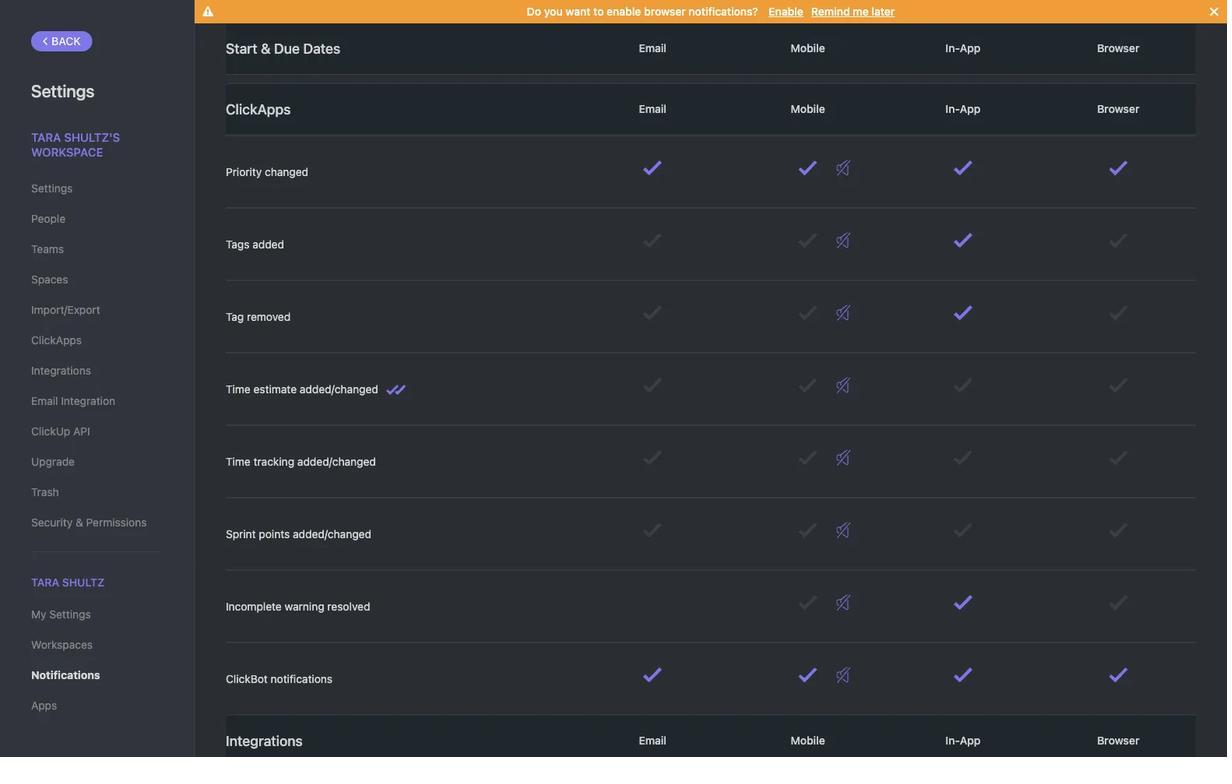 Task type: vqa. For each thing, say whether or not it's contained in the screenshot.
user group ICON within Sidebar navigation
no



Task type: describe. For each thing, give the bounding box(es) containing it.
api
[[73, 425, 90, 438]]

date
[[253, 40, 276, 53]]

added/changed for sprint points added/changed
[[293, 527, 372, 540]]

notifications
[[271, 672, 333, 685]]

my
[[31, 608, 46, 621]]

off image for start date changes
[[837, 36, 851, 51]]

clickup api link
[[31, 418, 163, 445]]

5 off image from the top
[[837, 595, 851, 611]]

1 vertical spatial settings
[[31, 182, 73, 195]]

to
[[594, 5, 604, 18]]

want
[[566, 5, 591, 18]]

incomplete warning resolved
[[226, 600, 370, 613]]

1 horizontal spatial integrations
[[226, 732, 303, 749]]

notifications link
[[31, 662, 163, 689]]

2 browser from the top
[[1095, 102, 1143, 115]]

integrations inside settings element
[[31, 364, 91, 377]]

app for clickapps
[[961, 102, 981, 115]]

back
[[51, 35, 81, 48]]

in-app for clickapps
[[943, 102, 984, 115]]

clickbot
[[226, 672, 268, 685]]

changes
[[279, 40, 321, 53]]

off image for sprint points added/changed
[[837, 522, 851, 538]]

upgrade
[[31, 455, 75, 468]]

tag removed
[[226, 310, 291, 323]]

my settings
[[31, 608, 91, 621]]

off image for priority changed
[[837, 160, 851, 176]]

email inside settings element
[[31, 395, 58, 408]]

time for time estimate added/changed
[[226, 383, 251, 395]]

permissions
[[86, 516, 147, 529]]

integrations link
[[31, 358, 163, 384]]

enable
[[769, 5, 804, 18]]

shultz's
[[64, 130, 120, 144]]

tag
[[226, 310, 244, 323]]

my settings link
[[31, 602, 163, 628]]

settings element
[[0, 0, 195, 757]]

in-app for integrations
[[943, 734, 984, 747]]

import/export
[[31, 303, 100, 316]]

shultz
[[62, 576, 105, 589]]

in- for integrations
[[946, 734, 961, 747]]

0 vertical spatial clickapps
[[226, 101, 291, 117]]

points
[[259, 527, 290, 540]]

settings link
[[31, 175, 163, 202]]

notifications?
[[689, 5, 759, 18]]

clickapps inside settings element
[[31, 334, 82, 347]]

do
[[527, 5, 542, 18]]

mobile for integrations
[[788, 734, 829, 747]]

dates
[[303, 40, 341, 57]]

workspaces link
[[31, 632, 163, 659]]

2 vertical spatial settings
[[49, 608, 91, 621]]

remind
[[812, 5, 851, 18]]

back link
[[31, 31, 92, 51]]

changed
[[265, 165, 309, 178]]

trash
[[31, 486, 59, 499]]

time for time tracking added/changed
[[226, 455, 251, 468]]

off image for time tracking added/changed
[[837, 450, 851, 466]]

teams link
[[31, 236, 163, 263]]

off image for tags added
[[837, 233, 851, 248]]

security & permissions link
[[31, 510, 163, 536]]

2 mobile from the top
[[788, 102, 829, 115]]

do you want to enable browser notifications? enable remind me later
[[527, 5, 896, 18]]

estimate
[[254, 383, 297, 395]]



Task type: locate. For each thing, give the bounding box(es) containing it.
added/changed
[[300, 383, 378, 395], [298, 455, 376, 468], [293, 527, 372, 540]]

priority changed
[[226, 165, 309, 178]]

0 vertical spatial tara
[[31, 130, 61, 144]]

browser
[[1095, 42, 1143, 54], [1095, 102, 1143, 115], [1095, 734, 1143, 747]]

off image
[[837, 305, 851, 321], [837, 378, 851, 393], [837, 522, 851, 538], [837, 667, 851, 683]]

start date changes
[[226, 40, 321, 53]]

resolved
[[328, 600, 370, 613]]

email
[[636, 42, 670, 54], [636, 102, 670, 115], [31, 395, 58, 408], [636, 734, 670, 747]]

3 browser from the top
[[1095, 734, 1143, 747]]

browser for start & due dates
[[1095, 42, 1143, 54]]

1 mobile from the top
[[788, 42, 829, 54]]

in- for start & due dates
[[946, 42, 961, 54]]

later
[[872, 5, 896, 18]]

app for integrations
[[961, 734, 981, 747]]

3 off image from the top
[[837, 522, 851, 538]]

clickup
[[31, 425, 70, 438]]

apps
[[31, 699, 57, 712]]

clickapps down "date"
[[226, 101, 291, 117]]

settings
[[31, 80, 95, 101], [31, 182, 73, 195], [49, 608, 91, 621]]

tara up my
[[31, 576, 59, 589]]

& left due
[[261, 40, 271, 57]]

workspaces
[[31, 639, 93, 652]]

2 off image from the top
[[837, 160, 851, 176]]

tags
[[226, 238, 250, 250]]

2 vertical spatial added/changed
[[293, 527, 372, 540]]

start left "date"
[[226, 40, 251, 53]]

1 vertical spatial tara
[[31, 576, 59, 589]]

added/changed for time tracking added/changed
[[298, 455, 376, 468]]

3 in-app from the top
[[943, 734, 984, 747]]

1 off image from the top
[[837, 305, 851, 321]]

0 vertical spatial app
[[961, 42, 981, 54]]

0 vertical spatial in-app
[[943, 42, 984, 54]]

1 vertical spatial in-app
[[943, 102, 984, 115]]

sprint points added/changed
[[226, 527, 372, 540]]

1 vertical spatial app
[[961, 102, 981, 115]]

integrations
[[31, 364, 91, 377], [226, 732, 303, 749]]

1 vertical spatial &
[[76, 516, 83, 529]]

0 vertical spatial settings
[[31, 80, 95, 101]]

1 vertical spatial time
[[226, 455, 251, 468]]

in- for clickapps
[[946, 102, 961, 115]]

time left the tracking
[[226, 455, 251, 468]]

start
[[226, 40, 258, 57], [226, 40, 251, 53]]

& for security
[[76, 516, 83, 529]]

2 in-app from the top
[[943, 102, 984, 115]]

2 off image from the top
[[837, 378, 851, 393]]

2 time from the top
[[226, 455, 251, 468]]

priority
[[226, 165, 262, 178]]

2 vertical spatial in-app
[[943, 734, 984, 747]]

1 vertical spatial clickapps
[[31, 334, 82, 347]]

1 tara from the top
[[31, 130, 61, 144]]

in-app
[[943, 42, 984, 54], [943, 102, 984, 115], [943, 734, 984, 747]]

email integration link
[[31, 388, 163, 415]]

added/changed right estimate
[[300, 383, 378, 395]]

mobile
[[788, 42, 829, 54], [788, 102, 829, 115], [788, 734, 829, 747]]

email integration
[[31, 395, 115, 408]]

off image
[[837, 36, 851, 51], [837, 160, 851, 176], [837, 233, 851, 248], [837, 450, 851, 466], [837, 595, 851, 611]]

apps link
[[31, 693, 163, 719]]

1 in-app from the top
[[943, 42, 984, 54]]

spaces link
[[31, 266, 163, 293]]

tags added
[[226, 238, 284, 250]]

1 vertical spatial browser
[[1095, 102, 1143, 115]]

tara shultz
[[31, 576, 105, 589]]

1 app from the top
[[961, 42, 981, 54]]

2 vertical spatial mobile
[[788, 734, 829, 747]]

clickapps link
[[31, 327, 163, 354]]

app for start & due dates
[[961, 42, 981, 54]]

1 in- from the top
[[946, 42, 961, 54]]

people link
[[31, 206, 163, 232]]

tracking
[[254, 455, 295, 468]]

2 tara from the top
[[31, 576, 59, 589]]

notifications
[[31, 669, 100, 682]]

settings up people
[[31, 182, 73, 195]]

settings right my
[[49, 608, 91, 621]]

added
[[253, 238, 284, 250]]

time tracking added/changed
[[226, 455, 376, 468]]

1 vertical spatial integrations
[[226, 732, 303, 749]]

workspace
[[31, 145, 103, 159]]

start for start & due dates
[[226, 40, 258, 57]]

browser
[[644, 5, 686, 18]]

4 off image from the top
[[837, 450, 851, 466]]

security & permissions
[[31, 516, 147, 529]]

security
[[31, 516, 73, 529]]

in-app for start & due dates
[[943, 42, 984, 54]]

sprint
[[226, 527, 256, 540]]

2 vertical spatial app
[[961, 734, 981, 747]]

1 vertical spatial in-
[[946, 102, 961, 115]]

clickup api
[[31, 425, 90, 438]]

upgrade link
[[31, 449, 163, 475]]

1 vertical spatial added/changed
[[298, 455, 376, 468]]

people
[[31, 212, 66, 225]]

0 horizontal spatial &
[[76, 516, 83, 529]]

& for start
[[261, 40, 271, 57]]

0 vertical spatial mobile
[[788, 42, 829, 54]]

added/changed for time estimate added/changed
[[300, 383, 378, 395]]

&
[[261, 40, 271, 57], [76, 516, 83, 529]]

2 vertical spatial in-
[[946, 734, 961, 747]]

off image for tag removed
[[837, 305, 851, 321]]

settings down back link
[[31, 80, 95, 101]]

3 mobile from the top
[[788, 734, 829, 747]]

tara
[[31, 130, 61, 144], [31, 576, 59, 589]]

added/changed right the tracking
[[298, 455, 376, 468]]

integration
[[61, 395, 115, 408]]

me
[[853, 5, 869, 18]]

integrations down clickbot notifications
[[226, 732, 303, 749]]

0 vertical spatial time
[[226, 383, 251, 395]]

1 vertical spatial mobile
[[788, 102, 829, 115]]

4 off image from the top
[[837, 667, 851, 683]]

import/export link
[[31, 297, 163, 323]]

app
[[961, 42, 981, 54], [961, 102, 981, 115], [961, 734, 981, 747]]

1 horizontal spatial clickapps
[[226, 101, 291, 117]]

& right security
[[76, 516, 83, 529]]

start left due
[[226, 40, 258, 57]]

browser for integrations
[[1095, 734, 1143, 747]]

0 vertical spatial added/changed
[[300, 383, 378, 395]]

1 browser from the top
[[1095, 42, 1143, 54]]

& inside settings element
[[76, 516, 83, 529]]

0 vertical spatial browser
[[1095, 42, 1143, 54]]

off image for clickbot notifications
[[837, 667, 851, 683]]

warning
[[285, 600, 325, 613]]

3 off image from the top
[[837, 233, 851, 248]]

time
[[226, 383, 251, 395], [226, 455, 251, 468]]

1 horizontal spatial &
[[261, 40, 271, 57]]

spaces
[[31, 273, 68, 286]]

1 off image from the top
[[837, 36, 851, 51]]

due
[[274, 40, 300, 57]]

3 app from the top
[[961, 734, 981, 747]]

tara up workspace
[[31, 130, 61, 144]]

tara for tara shultz's workspace
[[31, 130, 61, 144]]

1 time from the top
[[226, 383, 251, 395]]

removed
[[247, 310, 291, 323]]

mobile for start & due dates
[[788, 42, 829, 54]]

tara inside tara shultz's workspace
[[31, 130, 61, 144]]

2 in- from the top
[[946, 102, 961, 115]]

incomplete
[[226, 600, 282, 613]]

time estimate added/changed
[[226, 383, 378, 395]]

start & due dates
[[226, 40, 341, 57]]

start for start date changes
[[226, 40, 251, 53]]

2 app from the top
[[961, 102, 981, 115]]

you
[[544, 5, 563, 18]]

in-
[[946, 42, 961, 54], [946, 102, 961, 115], [946, 734, 961, 747]]

tara for tara shultz
[[31, 576, 59, 589]]

clickapps
[[226, 101, 291, 117], [31, 334, 82, 347]]

time left estimate
[[226, 383, 251, 395]]

0 vertical spatial in-
[[946, 42, 961, 54]]

0 vertical spatial integrations
[[31, 364, 91, 377]]

3 in- from the top
[[946, 734, 961, 747]]

2 vertical spatial browser
[[1095, 734, 1143, 747]]

clickapps down "import/export" on the top
[[31, 334, 82, 347]]

0 horizontal spatial clickapps
[[31, 334, 82, 347]]

trash link
[[31, 479, 163, 506]]

added/changed right points
[[293, 527, 372, 540]]

teams
[[31, 243, 64, 256]]

0 vertical spatial &
[[261, 40, 271, 57]]

clickbot notifications
[[226, 672, 333, 685]]

integrations up the email integration
[[31, 364, 91, 377]]

enable
[[607, 5, 642, 18]]

tara shultz's workspace
[[31, 130, 120, 159]]

0 horizontal spatial integrations
[[31, 364, 91, 377]]



